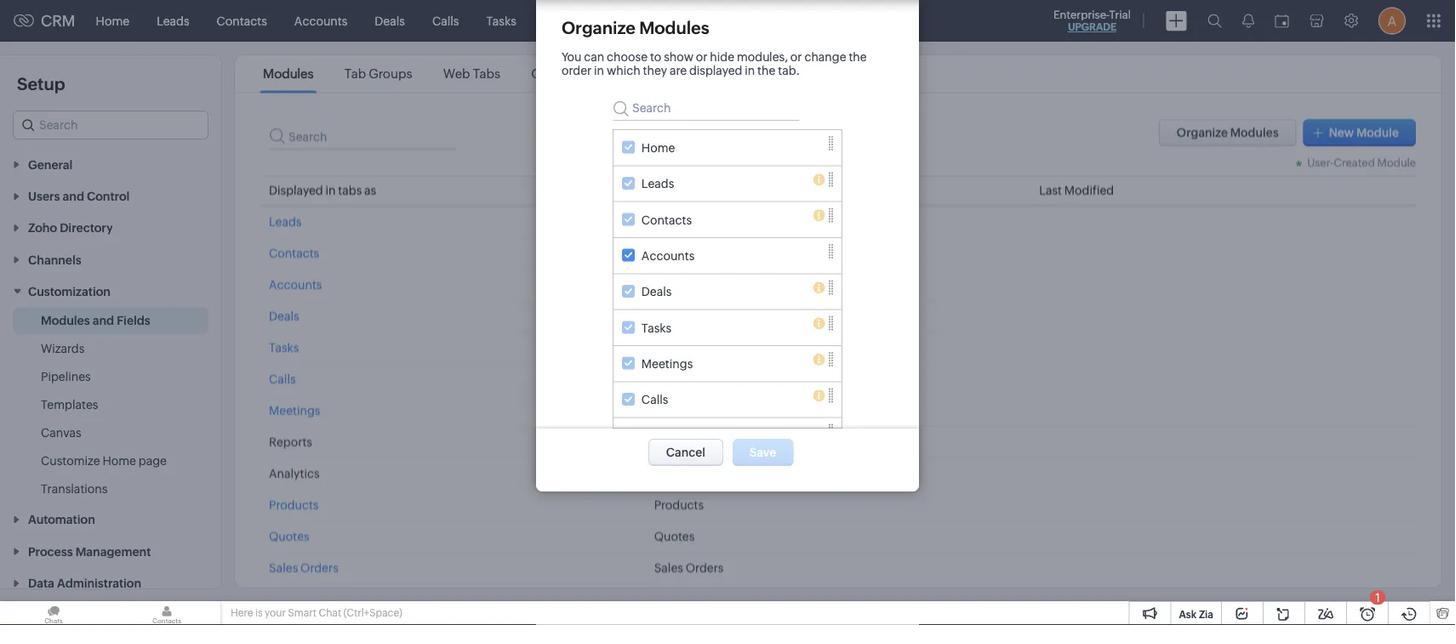 Task type: describe. For each thing, give the bounding box(es) containing it.
canvas
[[41, 426, 81, 440]]

tabs
[[473, 66, 501, 81]]

customize
[[41, 454, 100, 468]]

trial
[[1110, 8, 1131, 21]]

1 quotes from the left
[[269, 530, 310, 544]]

and
[[93, 314, 114, 327]]

is
[[255, 608, 263, 619]]

profile element
[[1369, 0, 1417, 41]]

fields
[[117, 314, 150, 327]]

as
[[364, 183, 376, 197]]

created
[[1334, 156, 1376, 169]]

customization region
[[0, 307, 221, 504]]

crm link
[[14, 12, 75, 30]]

analytics link
[[680, 0, 757, 41]]

crm
[[41, 12, 75, 30]]

leads right home link
[[157, 14, 189, 28]]

user-
[[1308, 156, 1334, 169]]

(ctrl+space)
[[344, 608, 402, 619]]

new
[[1329, 126, 1355, 139]]

contacts image
[[113, 602, 220, 626]]

customize home page
[[41, 454, 167, 468]]

sales orders link
[[269, 561, 339, 575]]

modules and fields
[[41, 314, 150, 327]]

2 horizontal spatial in
[[745, 64, 755, 77]]

templates link
[[41, 396, 98, 413]]

1
[[1376, 591, 1381, 605]]

global
[[531, 66, 570, 81]]

2 sales orders from the left
[[654, 561, 724, 575]]

ask zia
[[1179, 609, 1214, 621]]

new module button
[[1304, 119, 1417, 146]]

canvas link
[[41, 425, 81, 442]]

last modified
[[1040, 183, 1114, 197]]

ask
[[1179, 609, 1197, 621]]

organize
[[562, 18, 636, 37]]

upgrade
[[1068, 21, 1117, 33]]

1 horizontal spatial the
[[849, 50, 867, 64]]

web tabs link
[[441, 66, 503, 81]]

displayed in tabs as
[[269, 183, 376, 197]]

global sets
[[531, 66, 599, 81]]

tab.
[[778, 64, 800, 77]]

global sets link
[[529, 66, 601, 81]]

here is your smart chat (ctrl+space)
[[231, 608, 402, 619]]

leads left name
[[642, 177, 674, 191]]

sets
[[573, 66, 599, 81]]

module inside the new module button
[[1357, 126, 1399, 139]]

2 orders from the left
[[686, 561, 724, 575]]

wizards link
[[41, 340, 85, 357]]

2 or from the left
[[791, 50, 802, 64]]

show
[[664, 50, 694, 64]]

modified
[[1065, 183, 1114, 197]]

0 horizontal spatial search text field
[[269, 119, 456, 149]]

1 vertical spatial accounts link
[[269, 278, 322, 292]]

1 orders from the left
[[301, 561, 339, 575]]

modules and fields link
[[41, 312, 150, 329]]

enterprise-trial upgrade
[[1054, 8, 1131, 33]]

setup
[[17, 74, 65, 94]]

0 vertical spatial deals link
[[361, 0, 419, 41]]

1 horizontal spatial products
[[654, 498, 704, 512]]

0 horizontal spatial deals link
[[269, 309, 299, 323]]

smart
[[288, 608, 317, 619]]

0 vertical spatial contacts link
[[203, 0, 281, 41]]

0 vertical spatial accounts link
[[281, 0, 361, 41]]

can
[[584, 50, 605, 64]]

customize home page link
[[41, 453, 167, 470]]

1 vertical spatial calls link
[[269, 372, 296, 386]]

leads down 'displayed'
[[269, 215, 302, 229]]

2 horizontal spatial products
[[771, 14, 821, 28]]

modules for modules
[[263, 66, 314, 81]]

1 sales orders from the left
[[269, 561, 339, 575]]

which
[[607, 64, 641, 77]]

they
[[643, 64, 667, 77]]

are
[[670, 64, 687, 77]]

list containing modules
[[248, 55, 614, 92]]

enterprise-
[[1054, 8, 1110, 21]]

web
[[443, 66, 470, 81]]

profile image
[[1379, 7, 1406, 34]]

groups
[[369, 66, 412, 81]]

2 vertical spatial module
[[654, 183, 696, 197]]



Task type: locate. For each thing, give the bounding box(es) containing it.
deals link
[[361, 0, 419, 41], [269, 309, 299, 323]]

2 vertical spatial modules
[[41, 314, 90, 327]]

tabs
[[338, 183, 362, 197]]

1 vertical spatial products link
[[269, 498, 319, 512]]

in left tabs
[[326, 183, 336, 197]]

1 horizontal spatial orders
[[686, 561, 724, 575]]

0 horizontal spatial sales orders
[[269, 561, 339, 575]]

meetings
[[544, 14, 595, 28], [642, 357, 693, 371], [269, 404, 320, 418], [654, 404, 706, 418]]

zia
[[1199, 609, 1214, 621]]

1 vertical spatial home
[[642, 141, 675, 155]]

0 vertical spatial meetings link
[[530, 0, 609, 41]]

meetings link
[[530, 0, 609, 41], [269, 404, 320, 418]]

module name
[[654, 183, 731, 197]]

home link
[[82, 0, 143, 41]]

1 horizontal spatial sales orders
[[654, 561, 724, 575]]

hide
[[710, 50, 735, 64]]

0 vertical spatial modules
[[639, 18, 710, 37]]

calls
[[432, 14, 459, 28], [269, 372, 296, 386], [654, 372, 681, 386], [642, 393, 669, 407]]

2 quotes from the left
[[654, 530, 695, 544]]

module left name
[[654, 183, 696, 197]]

None button
[[1159, 119, 1297, 146], [648, 439, 724, 466], [1159, 119, 1297, 146], [648, 439, 724, 466]]

0 horizontal spatial modules
[[41, 314, 90, 327]]

0 vertical spatial tasks link
[[473, 0, 530, 41]]

modules link
[[260, 66, 316, 81]]

1 horizontal spatial calls link
[[419, 0, 473, 41]]

wizards
[[41, 342, 85, 356]]

*
[[1295, 157, 1303, 177]]

modules left "tab"
[[263, 66, 314, 81]]

1 horizontal spatial modules
[[263, 66, 314, 81]]

products link up change
[[757, 0, 834, 41]]

modules up wizards
[[41, 314, 90, 327]]

organize modules
[[562, 18, 710, 37]]

last
[[1040, 183, 1062, 197]]

0 horizontal spatial in
[[326, 183, 336, 197]]

order
[[562, 64, 592, 77]]

tab groups link
[[342, 66, 415, 81]]

accounts
[[294, 14, 348, 28], [642, 249, 695, 263], [269, 278, 322, 292], [654, 278, 708, 292]]

modules inside list
[[263, 66, 314, 81]]

modules,
[[737, 50, 788, 64]]

sales orders
[[269, 561, 339, 575], [654, 561, 724, 575]]

0 vertical spatial home
[[96, 14, 130, 28]]

home right crm
[[96, 14, 130, 28]]

the
[[849, 50, 867, 64], [758, 64, 776, 77]]

reports link
[[609, 0, 680, 41]]

or
[[696, 50, 708, 64], [791, 50, 802, 64]]

module inside * user-created module
[[1378, 156, 1417, 169]]

customization
[[28, 285, 111, 299]]

1 horizontal spatial or
[[791, 50, 802, 64]]

in right the order
[[594, 64, 604, 77]]

name
[[698, 183, 731, 197]]

tasks
[[486, 14, 517, 28], [642, 321, 672, 335], [269, 341, 299, 355], [654, 341, 684, 355]]

1 vertical spatial module
[[1378, 156, 1417, 169]]

pipelines
[[41, 370, 91, 384]]

1 vertical spatial modules
[[263, 66, 314, 81]]

modules
[[639, 18, 710, 37], [263, 66, 314, 81], [41, 314, 90, 327]]

change
[[805, 50, 847, 64]]

leads link
[[143, 0, 203, 41], [269, 215, 302, 229]]

contacts link down 'displayed'
[[269, 246, 319, 260]]

displayed
[[689, 64, 743, 77]]

1 horizontal spatial leads link
[[269, 215, 302, 229]]

search text field down displayed
[[613, 90, 800, 121]]

quotes link
[[269, 530, 310, 544]]

1 horizontal spatial sales
[[654, 561, 684, 575]]

modules inside customization region
[[41, 314, 90, 327]]

deals
[[375, 14, 405, 28], [642, 285, 672, 299], [269, 309, 299, 323], [654, 309, 685, 323]]

products link
[[757, 0, 834, 41], [269, 498, 319, 512]]

here
[[231, 608, 253, 619]]

1 horizontal spatial meetings link
[[530, 0, 609, 41]]

0 horizontal spatial leads link
[[143, 0, 203, 41]]

2 sales from the left
[[654, 561, 684, 575]]

module right created
[[1378, 156, 1417, 169]]

page
[[139, 454, 167, 468]]

0 horizontal spatial sales
[[269, 561, 298, 575]]

products
[[771, 14, 821, 28], [269, 498, 319, 512], [654, 498, 704, 512]]

module
[[1357, 126, 1399, 139], [1378, 156, 1417, 169], [654, 183, 696, 197]]

you can choose to show or hide modules, or change the order in which they are displayed in the tab.
[[562, 50, 867, 77]]

1 vertical spatial meetings link
[[269, 404, 320, 418]]

translations link
[[41, 481, 108, 498]]

1 horizontal spatial quotes
[[654, 530, 695, 544]]

0 vertical spatial leads link
[[143, 0, 203, 41]]

Search text field
[[613, 90, 800, 121], [269, 119, 456, 149]]

1 vertical spatial deals link
[[269, 309, 299, 323]]

new module
[[1329, 126, 1399, 139]]

pipelines link
[[41, 368, 91, 385]]

signals element
[[1233, 0, 1265, 42]]

translations
[[41, 482, 108, 496]]

in
[[594, 64, 604, 77], [745, 64, 755, 77], [326, 183, 336, 197]]

home left the page
[[103, 454, 136, 468]]

or left change
[[791, 50, 802, 64]]

you
[[562, 50, 582, 64]]

reports
[[622, 14, 666, 28], [642, 429, 685, 443], [269, 435, 312, 449], [654, 435, 698, 449]]

chats image
[[0, 602, 107, 626]]

1 vertical spatial contacts link
[[269, 246, 319, 260]]

products link up quotes "link" on the bottom left
[[269, 498, 319, 512]]

0 vertical spatial module
[[1357, 126, 1399, 139]]

modules up show
[[639, 18, 710, 37]]

1 vertical spatial leads link
[[269, 215, 302, 229]]

contacts link up modules link
[[203, 0, 281, 41]]

sales
[[269, 561, 298, 575], [654, 561, 684, 575]]

modules for modules and fields
[[41, 314, 90, 327]]

tab
[[345, 66, 366, 81]]

chat
[[319, 608, 341, 619]]

0 horizontal spatial orders
[[301, 561, 339, 575]]

your
[[265, 608, 286, 619]]

tasks link
[[473, 0, 530, 41], [269, 341, 299, 355]]

1 horizontal spatial tasks link
[[473, 0, 530, 41]]

the left tab. at the right top
[[758, 64, 776, 77]]

0 horizontal spatial or
[[696, 50, 708, 64]]

tab groups
[[345, 66, 412, 81]]

choose
[[607, 50, 648, 64]]

the right change
[[849, 50, 867, 64]]

contacts
[[217, 14, 267, 28], [642, 213, 692, 227], [269, 246, 319, 260], [654, 246, 705, 260]]

1 sales from the left
[[269, 561, 298, 575]]

list
[[248, 55, 614, 92]]

home inside customization region
[[103, 454, 136, 468]]

0 horizontal spatial products
[[269, 498, 319, 512]]

leads down module name
[[654, 215, 687, 229]]

0 horizontal spatial meetings link
[[269, 404, 320, 418]]

1 or from the left
[[696, 50, 708, 64]]

2 vertical spatial home
[[103, 454, 136, 468]]

0 horizontal spatial tasks link
[[269, 341, 299, 355]]

calls link
[[419, 0, 473, 41], [269, 372, 296, 386]]

to
[[650, 50, 662, 64]]

1 vertical spatial tasks link
[[269, 341, 299, 355]]

0 vertical spatial products link
[[757, 0, 834, 41]]

2 horizontal spatial modules
[[639, 18, 710, 37]]

web tabs
[[443, 66, 501, 81]]

module right new at the top
[[1357, 126, 1399, 139]]

1 horizontal spatial search text field
[[613, 90, 800, 121]]

templates
[[41, 398, 98, 412]]

1 horizontal spatial deals link
[[361, 0, 419, 41]]

or left 'hide'
[[696, 50, 708, 64]]

in right 'hide'
[[745, 64, 755, 77]]

home
[[96, 14, 130, 28], [642, 141, 675, 155], [103, 454, 136, 468]]

signals image
[[1243, 14, 1255, 28]]

0 horizontal spatial quotes
[[269, 530, 310, 544]]

0 vertical spatial calls link
[[419, 0, 473, 41]]

0 horizontal spatial calls link
[[269, 372, 296, 386]]

home up module name
[[642, 141, 675, 155]]

* user-created module
[[1295, 156, 1417, 177]]

customization button
[[0, 275, 221, 307]]

search text field up as
[[269, 119, 456, 149]]

accounts link
[[281, 0, 361, 41], [269, 278, 322, 292]]

1 horizontal spatial in
[[594, 64, 604, 77]]

displayed
[[269, 183, 323, 197]]

0 horizontal spatial the
[[758, 64, 776, 77]]

analytics
[[693, 14, 744, 28], [269, 467, 320, 481], [654, 467, 705, 481]]

0 horizontal spatial products link
[[269, 498, 319, 512]]

1 horizontal spatial products link
[[757, 0, 834, 41]]



Task type: vqa. For each thing, say whether or not it's contained in the screenshot.
APIs link
no



